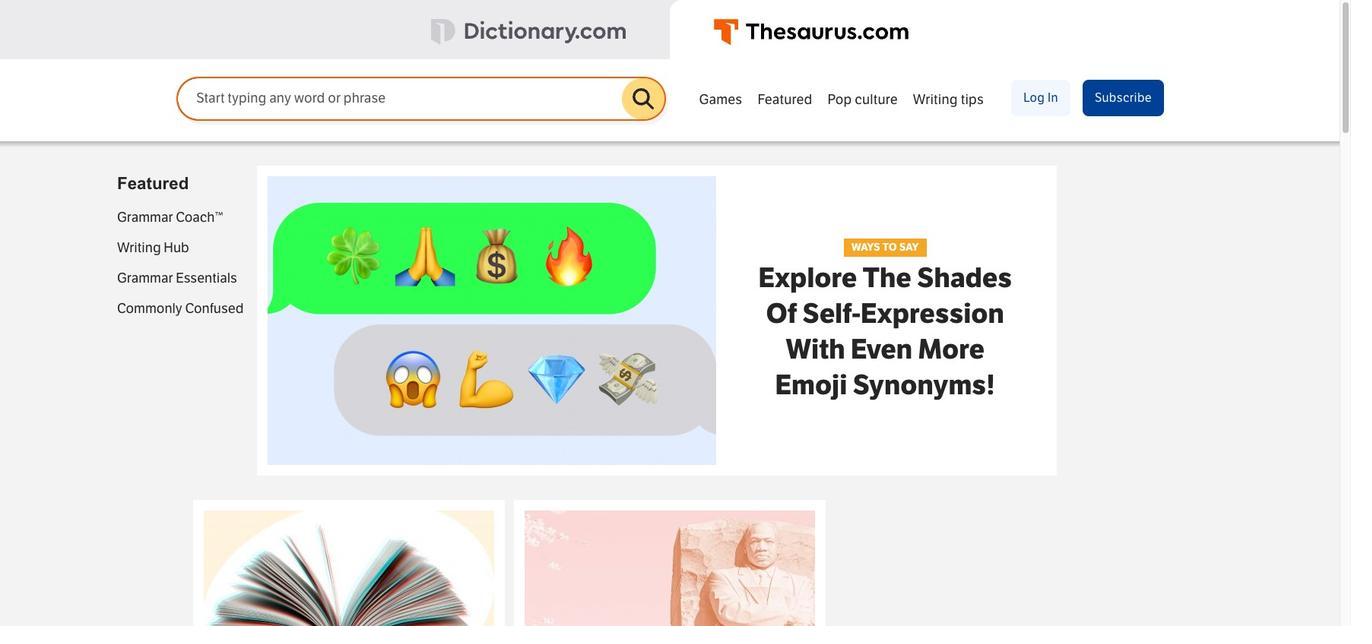 Task type: describe. For each thing, give the bounding box(es) containing it.
in
[[1048, 90, 1058, 105]]

grammar essentials
[[117, 270, 237, 287]]

commonly
[[117, 300, 182, 317]]

switch site tab list
[[0, 0, 1340, 62]]

grammar coach™
[[117, 209, 223, 226]]

writing hub
[[117, 240, 189, 256]]

log in button
[[1011, 80, 1071, 116]]

grammar essentials link
[[117, 270, 237, 287]]

writing hub link
[[117, 240, 189, 256]]

log in
[[1024, 90, 1058, 105]]

confused
[[185, 300, 244, 317]]

writing for writing hub
[[117, 240, 161, 256]]

Start typing any word or phrase text field
[[178, 90, 622, 108]]

grammar for grammar coach™
[[117, 209, 173, 226]]

shades
[[917, 263, 1012, 295]]

even
[[851, 334, 913, 367]]

pop culture link
[[820, 84, 906, 113]]

ways to say
[[852, 241, 919, 254]]

pop
[[828, 91, 852, 108]]

subscribe button
[[1083, 80, 1164, 116]]

writing for writing tips
[[913, 91, 958, 108]]

hub
[[164, 240, 189, 256]]

the
[[863, 263, 912, 295]]

ways
[[852, 241, 880, 254]]

of
[[766, 298, 797, 331]]

0 horizontal spatial featured
[[117, 174, 189, 193]]

pop culture
[[828, 91, 898, 108]]

commonly confused
[[117, 300, 244, 317]]



Task type: vqa. For each thing, say whether or not it's contained in the screenshot.
the right an
no



Task type: locate. For each thing, give the bounding box(es) containing it.
0 vertical spatial grammar
[[117, 209, 173, 226]]

log
[[1024, 90, 1045, 105]]

grammar up writing hub on the top left of the page
[[117, 209, 173, 226]]

0 vertical spatial featured
[[758, 91, 813, 108]]

featured up grammar coach™ link
[[117, 174, 189, 193]]

2 grammar from the top
[[117, 270, 173, 287]]

explore the shades of self-expression with even more emoji synonyms!
[[759, 263, 1012, 402]]

featured link
[[750, 84, 820, 113]]

tips
[[961, 91, 984, 108]]

1 vertical spatial grammar
[[117, 270, 173, 287]]

writing
[[913, 91, 958, 108], [117, 240, 161, 256]]

1 vertical spatial featured
[[117, 174, 189, 193]]

grammar
[[117, 209, 173, 226], [117, 270, 173, 287]]

with
[[786, 334, 845, 367]]

explore
[[759, 263, 857, 295]]

synonyms!
[[853, 369, 995, 402]]

featured left pop
[[758, 91, 813, 108]]

explore the shades of self-expression with even more emoji synonyms! link
[[759, 263, 1012, 403]]

self-
[[803, 298, 861, 331]]

0 horizontal spatial writing
[[117, 240, 161, 256]]

grammar up commonly
[[117, 270, 173, 287]]

grammar coach™ link
[[117, 209, 223, 226]]

ways to say link
[[852, 241, 919, 254]]

culture
[[855, 91, 898, 108]]

1 grammar from the top
[[117, 209, 173, 226]]

subscribe
[[1095, 90, 1152, 105]]

say
[[899, 241, 919, 254]]

games
[[699, 91, 743, 108]]

more
[[918, 334, 985, 367]]

writing left the hub
[[117, 240, 161, 256]]

1 vertical spatial writing
[[117, 240, 161, 256]]

featured
[[758, 91, 813, 108], [117, 174, 189, 193]]

emoji
[[775, 369, 847, 402]]

writing tips link
[[906, 84, 992, 113]]

1 horizontal spatial featured
[[758, 91, 813, 108]]

0 vertical spatial writing
[[913, 91, 958, 108]]

writing tips
[[913, 91, 984, 108]]

grammar for grammar essentials
[[117, 270, 173, 287]]

coach™
[[176, 209, 223, 226]]

pages menu element
[[692, 78, 1164, 141]]

commonly confused link
[[117, 300, 244, 317]]

expression
[[861, 298, 1005, 331]]

1 horizontal spatial writing
[[913, 91, 958, 108]]

games link
[[692, 84, 750, 113]]

essentials
[[176, 270, 237, 287]]

to
[[883, 241, 897, 254]]

featured inside pages menu element
[[758, 91, 813, 108]]

writing left 'tips'
[[913, 91, 958, 108]]

writing inside pages menu element
[[913, 91, 958, 108]]



